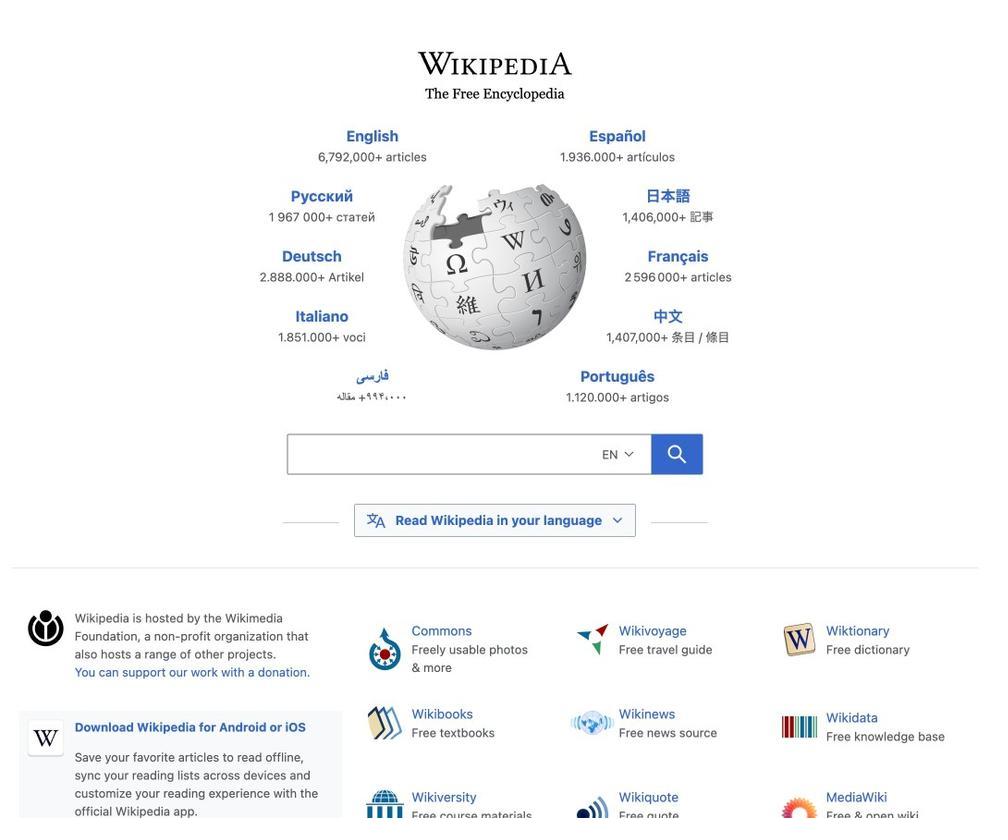 Task type: describe. For each thing, give the bounding box(es) containing it.
top languages element
[[240, 125, 751, 425]]



Task type: locate. For each thing, give the bounding box(es) containing it.
other projects element
[[350, 609, 979, 818]]

None search field
[[287, 434, 652, 475]]

None search field
[[246, 429, 745, 486]]



